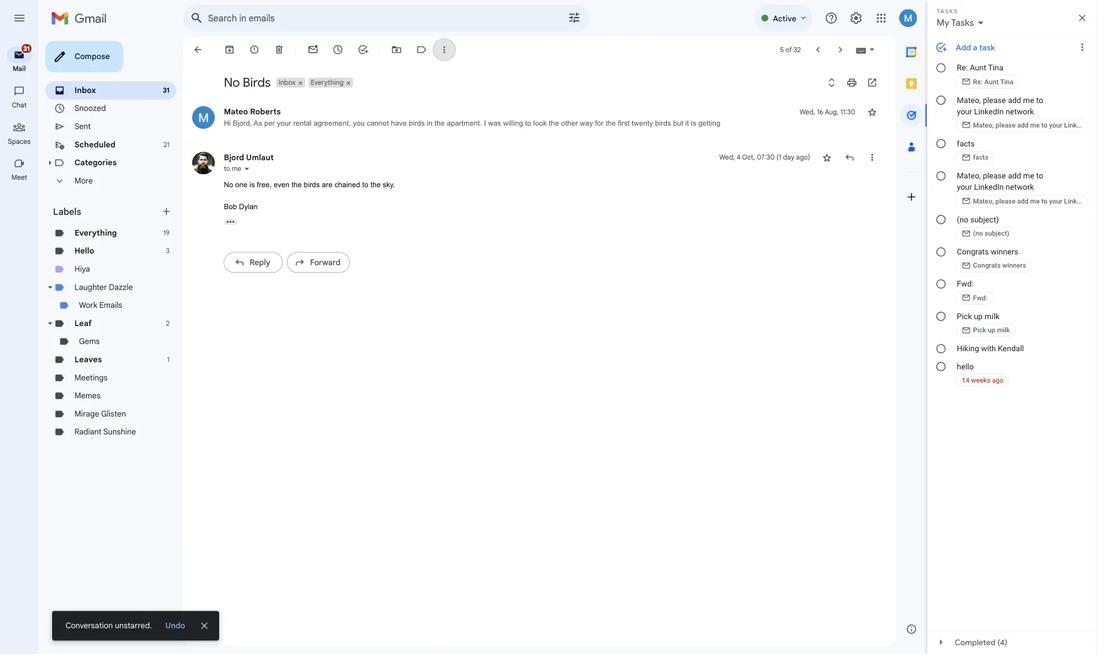 Task type: locate. For each thing, give the bounding box(es) containing it.
search in emails image
[[207, 9, 230, 31]]

chained
[[372, 200, 400, 209]]

everything up hello
[[83, 253, 130, 264]]

1 horizontal spatial 31
[[181, 96, 189, 105]]

delete image
[[304, 49, 317, 62]]

the
[[483, 132, 494, 141], [610, 132, 622, 141], [673, 132, 685, 141], [324, 200, 336, 209], [412, 200, 423, 209]]

everything inside the "everything" button
[[345, 87, 382, 96]]

0 vertical spatial 31
[[26, 49, 33, 58]]

5 of
[[867, 51, 882, 60]]

archive image
[[249, 49, 261, 62]]

the right look
[[610, 132, 622, 141]]

it
[[762, 132, 766, 141]]

meetings link
[[83, 414, 120, 425]]

roberts
[[278, 119, 312, 130]]

work
[[88, 334, 108, 344]]

categories
[[83, 175, 130, 186]]

mateo
[[249, 119, 276, 130]]

compose button
[[50, 45, 137, 80]]

agreement,
[[349, 132, 390, 141]]

snooze image
[[369, 49, 382, 62]]

you
[[392, 132, 405, 141]]

0 horizontal spatial 31
[[26, 49, 33, 58]]

as
[[282, 132, 291, 141]]

3
[[185, 274, 189, 283]]

birds left in
[[454, 132, 472, 141]]

birds left are
[[338, 200, 356, 209]]

inbox
[[310, 87, 329, 96], [83, 95, 107, 106]]

0 vertical spatial is
[[768, 132, 774, 141]]

2 horizontal spatial to
[[584, 132, 591, 141]]

sent link
[[83, 135, 101, 146]]

2 vertical spatial to
[[403, 200, 410, 209]]

inbox inside button
[[310, 87, 329, 96]]

07:30
[[841, 170, 861, 180]]

other
[[624, 132, 642, 141]]

1 vertical spatial everything
[[83, 253, 130, 264]]

1 no from the top
[[249, 83, 267, 100]]

select input tool image
[[966, 50, 973, 60]]

1 vertical spatial wed,
[[800, 170, 817, 180]]

wed, 16 aug, 11:30 cell
[[889, 118, 951, 131]]

alert
[[20, 29, 1011, 40]]

0 vertical spatial everything
[[345, 87, 382, 96]]

oct,
[[825, 170, 839, 180]]

leaves link
[[83, 394, 113, 405]]

31
[[26, 49, 33, 58], [181, 96, 189, 105]]

everything button
[[343, 86, 383, 97]]

0 vertical spatial no
[[249, 83, 267, 100]]

hiya
[[83, 293, 100, 304]]

0 horizontal spatial inbox
[[83, 95, 107, 106]]

scheduled
[[83, 155, 129, 166]]

31 up 21
[[181, 96, 189, 105]]

birds
[[454, 132, 472, 141], [728, 132, 746, 141], [338, 200, 356, 209]]

no left the birds at the top of page
[[249, 83, 267, 100]]

0 horizontal spatial is
[[277, 200, 283, 209]]

to
[[584, 132, 591, 141], [249, 183, 256, 192], [403, 200, 410, 209]]

no birds
[[249, 83, 301, 100]]

everything
[[345, 87, 382, 96], [83, 253, 130, 264]]

even
[[304, 200, 322, 209]]

1 horizontal spatial not starred image
[[963, 118, 976, 131]]

heading
[[0, 192, 43, 202]]

birds left but
[[728, 132, 746, 141]]

tab list
[[996, 40, 1031, 654]]

1 vertical spatial is
[[277, 200, 283, 209]]

is right "one"
[[277, 200, 283, 209]]

to left look
[[584, 132, 591, 141]]

not starred image right ago)
[[913, 169, 926, 181]]

wed, left 16
[[889, 120, 906, 129]]

inbox link
[[83, 95, 107, 106]]

no
[[249, 83, 267, 100], [249, 200, 259, 209]]

5
[[867, 51, 871, 60]]

the right in
[[483, 132, 494, 141]]

of
[[873, 51, 880, 60]]

31 up "mail"
[[26, 49, 33, 58]]

0 horizontal spatial wed,
[[800, 170, 817, 180]]

inbox up snoozed
[[83, 95, 107, 106]]

0 horizontal spatial everything
[[83, 253, 130, 264]]

0 horizontal spatial to
[[249, 183, 256, 192]]

0 vertical spatial wed,
[[889, 120, 906, 129]]

getting
[[776, 132, 801, 141]]

cannot
[[408, 132, 432, 141]]

to left the me
[[249, 183, 256, 192]]

day
[[871, 170, 883, 180]]

show details image
[[271, 184, 278, 191]]

11:30
[[934, 120, 951, 129]]

0 horizontal spatial not starred image
[[913, 169, 926, 181]]

gems
[[88, 374, 111, 385]]

gems link
[[88, 374, 111, 385]]

wed, left 4
[[800, 170, 817, 180]]

hi bjord, as per your rental agreement, you cannot have birds in the apartment. i was willing to look the other way for the first twenty birds but it is getting
[[249, 132, 801, 141]]

bjord umlaut
[[249, 169, 304, 180]]

1 vertical spatial not starred image
[[913, 169, 926, 181]]

umlaut
[[274, 169, 304, 180]]

rental
[[326, 132, 346, 141]]

wed, 4 oct, 07:30 (1 day ago) cell
[[800, 169, 901, 181]]

first
[[687, 132, 700, 141]]

no left "one"
[[249, 200, 259, 209]]

Search in emails text field
[[231, 14, 596, 26]]

everything down snooze icon
[[345, 87, 382, 96]]

inbox right the birds at the top of page
[[310, 87, 329, 96]]

list
[[204, 106, 976, 314]]

work emails
[[88, 334, 136, 344]]

older image
[[928, 49, 941, 62]]

one
[[262, 200, 275, 209]]

1 horizontal spatial to
[[403, 200, 410, 209]]

birds
[[270, 83, 301, 100]]

not starred image right 11:30
[[963, 118, 976, 131]]

list containing mateo roberts
[[204, 106, 976, 314]]

leaf
[[83, 354, 102, 365]]

bjord,
[[259, 132, 280, 141]]

not starred image
[[963, 118, 976, 131], [913, 169, 926, 181]]

for
[[661, 132, 671, 141]]

1 horizontal spatial inbox
[[310, 87, 329, 96]]

Not starred checkbox
[[913, 169, 926, 181]]

0 vertical spatial to
[[584, 132, 591, 141]]

to right the chained
[[403, 200, 410, 209]]

Search in emails search field
[[204, 5, 656, 35]]

2 no from the top
[[249, 200, 259, 209]]

leaves
[[83, 394, 113, 405]]

1 vertical spatial no
[[249, 200, 259, 209]]

hiya link
[[83, 293, 100, 304]]

is right it
[[768, 132, 774, 141]]

wed,
[[889, 120, 906, 129], [800, 170, 817, 180]]

laughter dazzle link
[[83, 314, 148, 324]]

snoozed link
[[83, 115, 118, 126]]

memes
[[83, 434, 112, 445]]

bjord
[[249, 169, 271, 180]]

1 horizontal spatial everything
[[345, 87, 382, 96]]

1 vertical spatial to
[[249, 183, 256, 192]]

4
[[819, 170, 823, 180]]

was
[[543, 132, 557, 141]]

inbox for "inbox" link
[[83, 95, 107, 106]]

1 horizontal spatial wed,
[[889, 120, 906, 129]]

no for no one is free, even the birds are chained to the sky.
[[249, 200, 259, 209]]

hi
[[249, 132, 257, 141]]

aug,
[[917, 120, 932, 129]]

hello
[[83, 273, 105, 284]]

bjord umlaut cell
[[249, 169, 304, 180]]

everything for the "everything" button
[[345, 87, 382, 96]]

move to image
[[435, 49, 447, 62]]

me
[[258, 183, 268, 192]]

1 horizontal spatial is
[[768, 132, 774, 141]]

0 vertical spatial not starred image
[[963, 118, 976, 131]]



Task type: vqa. For each thing, say whether or not it's contained in the screenshot.


Task type: describe. For each thing, give the bounding box(es) containing it.
look
[[593, 132, 608, 141]]

labels heading
[[59, 229, 179, 241]]

2
[[185, 354, 189, 364]]

19
[[182, 254, 189, 263]]

chat
[[13, 112, 30, 121]]

apartment.
[[497, 132, 536, 141]]

scheduled link
[[83, 155, 129, 166]]

mateo roberts
[[249, 119, 312, 130]]

work emails link
[[88, 334, 136, 344]]

the right even
[[324, 200, 336, 209]]

leaf link
[[83, 354, 102, 365]]

laughter dazzle
[[83, 314, 148, 324]]

laughter
[[83, 314, 119, 324]]

main menu image
[[14, 13, 29, 28]]

1 horizontal spatial birds
[[454, 132, 472, 141]]

dazzle
[[121, 314, 148, 324]]

mail
[[14, 72, 29, 81]]

chat heading
[[0, 112, 43, 122]]

sky.
[[425, 200, 439, 209]]

the right for
[[673, 132, 685, 141]]

not starred image for wed, 4 oct, 07:30 (1 day ago)
[[913, 169, 926, 181]]

everything for everything link
[[83, 253, 130, 264]]

spaces heading
[[0, 152, 43, 162]]

inbox button
[[307, 86, 330, 97]]

twenty
[[702, 132, 726, 141]]

willing
[[559, 132, 582, 141]]

ago)
[[885, 170, 901, 180]]

31 inside 31 link
[[26, 49, 33, 58]]

not starred image for wed, 16 aug, 11:30
[[963, 118, 976, 131]]

meetings
[[83, 414, 120, 425]]

1
[[186, 395, 189, 404]]

support image
[[917, 13, 932, 28]]

1 vertical spatial 31
[[181, 96, 189, 105]]

in
[[474, 132, 481, 141]]

memes link
[[83, 434, 112, 445]]

mail navigation
[[0, 40, 44, 654]]

add to tasks image
[[397, 49, 410, 62]]

(1
[[863, 170, 869, 180]]

are
[[358, 200, 370, 209]]

hello link
[[83, 273, 105, 284]]

wed, for wed, 16 aug, 11:30
[[889, 120, 906, 129]]

the left 'sky.'
[[412, 200, 423, 209]]

snoozed
[[83, 115, 118, 126]]

have
[[434, 132, 452, 141]]

your
[[308, 132, 324, 141]]

16
[[908, 120, 915, 129]]

wed, 4 oct, 07:30 (1 day ago)
[[800, 170, 901, 180]]

sent
[[83, 135, 101, 146]]

settings image
[[944, 13, 959, 28]]

gmail image
[[57, 8, 125, 33]]

i
[[538, 132, 540, 141]]

emails
[[111, 334, 136, 344]]

per
[[294, 132, 306, 141]]

0 horizontal spatial birds
[[338, 200, 356, 209]]

report spam image
[[276, 49, 289, 62]]

to me
[[249, 183, 268, 192]]

no for no birds
[[249, 83, 267, 100]]

wed, for wed, 4 oct, 07:30 (1 day ago)
[[800, 170, 817, 180]]

21
[[182, 156, 189, 165]]

wed, 16 aug, 11:30
[[889, 120, 951, 129]]

categories link
[[83, 175, 130, 186]]

way
[[645, 132, 659, 141]]

free,
[[286, 200, 302, 209]]

Not starred checkbox
[[963, 118, 976, 131]]

everything link
[[83, 253, 130, 264]]

back to inbox image
[[214, 49, 226, 62]]

newer image
[[903, 49, 915, 62]]

inbox for inbox button on the left top
[[310, 87, 329, 96]]

31 link
[[8, 48, 36, 70]]

no one is free, even the birds are chained to the sky.
[[249, 200, 439, 209]]

compose
[[83, 57, 122, 68]]

2 horizontal spatial birds
[[728, 132, 746, 141]]

spaces
[[9, 152, 34, 161]]

labels
[[59, 229, 90, 241]]

but
[[748, 132, 760, 141]]

mail heading
[[0, 72, 43, 82]]



